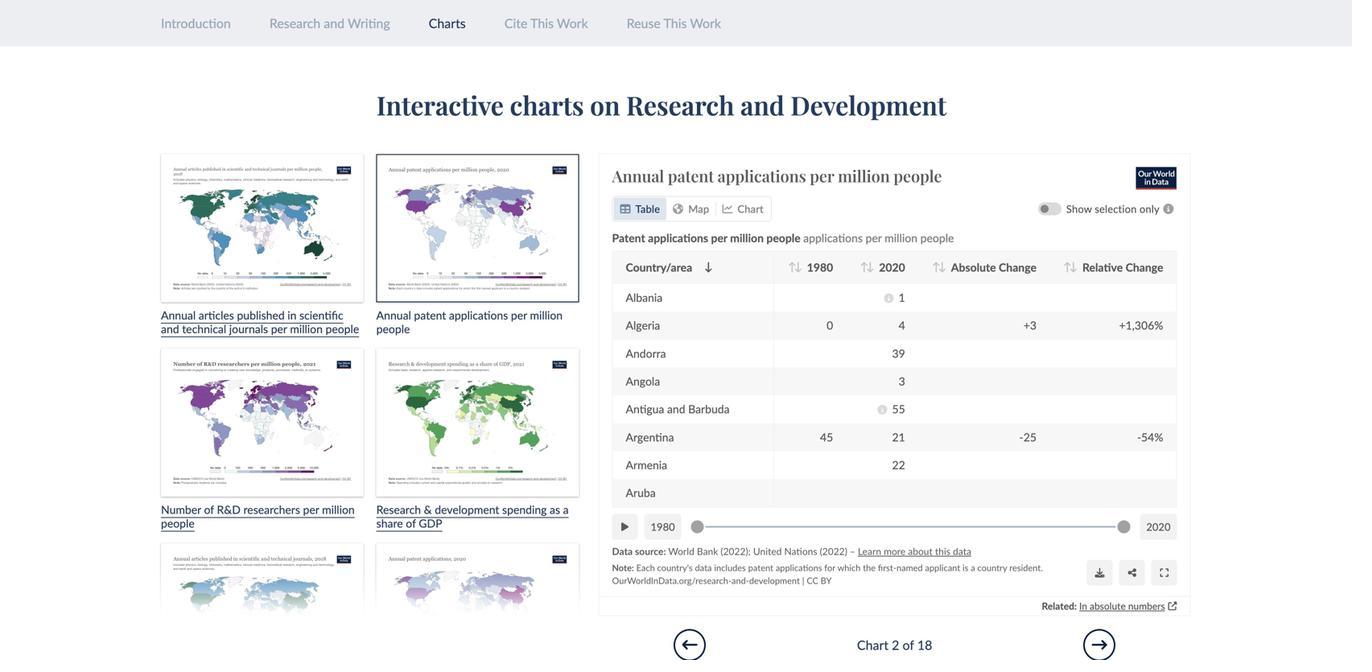 Task type: describe. For each thing, give the bounding box(es) containing it.
development inside research & development spending as a share of gdp
[[435, 503, 499, 517]]

share
[[376, 516, 403, 530]]

country's
[[657, 562, 693, 573]]

number of r&d researchers per million people link
[[161, 349, 364, 530]]

is
[[963, 562, 969, 573]]

includes
[[714, 562, 746, 573]]

writing
[[348, 15, 390, 31]]

angola
[[626, 374, 660, 388]]

per down the annual patent applications per million people link
[[866, 231, 882, 245]]

relative change
[[1083, 260, 1164, 274]]

research for research & development spending as a share of gdp
[[376, 503, 421, 517]]

work for reuse this work
[[690, 15, 721, 31]]

numbers
[[1129, 600, 1166, 612]]

applications inside note: each country's data includes patent applications for which the first-named applicant is a country resident. ourworldindata.org/research-and-development | cc by
[[776, 562, 822, 573]]

gdp
[[419, 516, 442, 530]]

circle info image
[[878, 405, 888, 415]]

go to next slide image
[[1092, 637, 1107, 653]]

r&d
[[217, 503, 241, 517]]

charts
[[429, 15, 466, 31]]

learn
[[858, 545, 882, 557]]

nations
[[785, 545, 818, 557]]

2 horizontal spatial of
[[903, 637, 914, 653]]

earth americas image
[[673, 204, 684, 214]]

table image
[[620, 204, 631, 214]]

patent applications per million people applications per million people
[[612, 231, 954, 245]]

in
[[1080, 600, 1088, 612]]

first-
[[878, 562, 897, 573]]

cite this work
[[505, 15, 588, 31]]

charts
[[510, 88, 584, 122]]

by
[[821, 575, 832, 586]]

1 horizontal spatial circle info image
[[1160, 204, 1177, 214]]

chart link
[[716, 198, 770, 220]]

world
[[669, 545, 695, 557]]

a inside research & development spending as a share of gdp
[[563, 503, 569, 517]]

more
[[884, 545, 906, 557]]

this for cite
[[531, 15, 554, 31]]

annual articles published in scientific and technical journals per million people
[[161, 308, 359, 335]]

0 horizontal spatial patent
[[668, 165, 714, 186]]

million inside number of r&d researchers per million people
[[322, 503, 355, 517]]

of inside research & development spending as a share of gdp
[[406, 516, 416, 530]]

research and writing
[[270, 15, 390, 31]]

as
[[550, 503, 560, 517]]

(2022);
[[721, 545, 751, 557]]

39
[[893, 346, 906, 360]]

0 horizontal spatial circle info image
[[885, 293, 894, 303]]

each
[[637, 562, 655, 573]]

spending
[[502, 503, 547, 517]]

relative
[[1083, 260, 1123, 274]]

million up 1
[[885, 231, 918, 245]]

introduction
[[161, 15, 231, 31]]

1 arrow down long image from the left
[[705, 262, 713, 272]]

change for relative change
[[1126, 260, 1164, 274]]

barbuda
[[689, 402, 730, 416]]

1 horizontal spatial data
[[953, 545, 972, 557]]

0 vertical spatial 1980
[[807, 260, 834, 274]]

21
[[893, 430, 906, 444]]

this
[[935, 545, 951, 557]]

arrow down long image for relative change
[[1070, 262, 1078, 272]]

research & development spending as a share of gdp
[[376, 503, 569, 530]]

researchers
[[244, 503, 300, 517]]

per inside number of r&d researchers per million people
[[303, 503, 319, 517]]

arrow up long image for relative change
[[1064, 262, 1072, 272]]

share nodes image
[[1128, 568, 1137, 578]]

3
[[899, 374, 906, 388]]

million inside annual articles published in scientific and technical journals per million people
[[290, 322, 323, 335]]

+1,306%
[[1120, 318, 1164, 332]]

introduction link
[[161, 15, 231, 31]]

|
[[803, 575, 805, 586]]

1 horizontal spatial 2020
[[1147, 520, 1171, 533]]

map
[[689, 202, 710, 215]]

data source: world bank (2022); united nations (2022) – learn more about this data
[[612, 545, 972, 557]]

45
[[820, 430, 834, 444]]

country/area
[[626, 260, 693, 274]]

absolute change
[[951, 260, 1037, 274]]

and up annual patent applications per million people
[[741, 88, 785, 122]]

named
[[897, 562, 923, 573]]

55
[[893, 402, 906, 416]]

million down development
[[838, 165, 890, 186]]

chart line image
[[722, 204, 733, 214]]

-25
[[1020, 430, 1037, 444]]

charts link
[[429, 15, 466, 31]]

and right antigua
[[667, 402, 686, 416]]

albania
[[626, 290, 663, 304]]

number
[[161, 503, 201, 517]]

data inside note: each country's data includes patent applications for which the first-named applicant is a country resident. ourworldindata.org/research-and-development | cc by
[[695, 562, 712, 573]]

annual for annual patent applications per million people
[[612, 165, 664, 186]]

arrow down long image for 1980
[[795, 262, 803, 272]]

arrow down long image
[[939, 262, 947, 272]]

research for research and writing
[[270, 15, 321, 31]]

annual patent applications per million people
[[612, 165, 942, 186]]

annual for annual articles published in scientific and technical journals per million people
[[161, 308, 196, 322]]

arrow up long image for 1980
[[788, 262, 796, 272]]

people inside number of r&d researchers per million people
[[161, 516, 195, 530]]

journals
[[229, 322, 268, 335]]

18
[[918, 637, 933, 653]]

+3
[[1024, 318, 1037, 332]]

applicant
[[925, 562, 961, 573]]

per up patent applications per million people applications per million people
[[810, 165, 834, 186]]

the
[[863, 562, 876, 573]]

number of r&d researchers per million people
[[161, 503, 355, 530]]

expand image
[[1160, 568, 1169, 578]]

chart
[[738, 202, 764, 215]]

about
[[908, 545, 933, 557]]

chart 2 of 18
[[857, 637, 933, 653]]

and left writing
[[324, 15, 345, 31]]

arrow up long image for absolute change
[[933, 262, 940, 272]]

research and writing link
[[270, 15, 390, 31]]

map link
[[667, 198, 716, 220]]

resident.
[[1010, 562, 1043, 573]]

1
[[899, 290, 906, 304]]



Task type: locate. For each thing, give the bounding box(es) containing it.
2020
[[879, 260, 906, 274], [1147, 520, 1171, 533]]

table link
[[614, 198, 667, 220]]

1 change from the left
[[999, 260, 1037, 274]]

in
[[288, 308, 297, 322]]

and-
[[732, 575, 750, 586]]

algeria
[[626, 318, 660, 332]]

1 vertical spatial a
[[971, 562, 976, 573]]

argentina
[[626, 430, 674, 444]]

arrow down long image left relative
[[1070, 262, 1078, 272]]

development left |
[[750, 575, 800, 586]]

–
[[850, 545, 856, 557]]

million right "published"
[[290, 322, 323, 335]]

1 vertical spatial circle info image
[[885, 293, 894, 303]]

patent inside note: each country's data includes patent applications for which the first-named applicant is a country resident. ourworldindata.org/research-and-development | cc by
[[749, 562, 774, 573]]

per
[[810, 165, 834, 186], [711, 231, 728, 245], [866, 231, 882, 245], [271, 322, 287, 335], [303, 503, 319, 517]]

development right "&"
[[435, 503, 499, 517]]

million left share
[[322, 503, 355, 517]]

change right relative
[[1126, 260, 1164, 274]]

armenia
[[626, 458, 668, 472]]

1 vertical spatial patent
[[749, 562, 774, 573]]

patent
[[612, 231, 646, 245]]

a
[[563, 503, 569, 517], [971, 562, 976, 573]]

research left writing
[[270, 15, 321, 31]]

1 vertical spatial 2020
[[1147, 520, 1171, 533]]

0 vertical spatial 2020
[[879, 260, 906, 274]]

note: each country's data includes patent applications for which the first-named applicant is a country resident. ourworldindata.org/research-and-development | cc by
[[612, 562, 1043, 586]]

arrow down long image for 2020
[[867, 262, 875, 272]]

of left the "gdp"
[[406, 516, 416, 530]]

note:
[[612, 562, 634, 573]]

3 arrow up long image from the left
[[933, 262, 940, 272]]

2 work from the left
[[690, 15, 721, 31]]

patent up map link
[[668, 165, 714, 186]]

a right is
[[971, 562, 976, 573]]

a right "as"
[[563, 503, 569, 517]]

million down chart
[[730, 231, 764, 245]]

2 horizontal spatial research
[[626, 88, 734, 122]]

54%
[[1142, 430, 1164, 444]]

0 vertical spatial circle info image
[[1160, 204, 1177, 214]]

2 this from the left
[[664, 15, 687, 31]]

4 arrow down long image from the left
[[1070, 262, 1078, 272]]

development
[[791, 88, 947, 122]]

work right reuse
[[690, 15, 721, 31]]

per right researchers
[[303, 503, 319, 517]]

research left "&"
[[376, 503, 421, 517]]

aruba
[[626, 486, 656, 499]]

0 horizontal spatial data
[[695, 562, 712, 573]]

download image
[[1095, 568, 1105, 578]]

0 horizontal spatial -
[[1020, 430, 1024, 444]]

0 horizontal spatial research
[[270, 15, 321, 31]]

annual articles published in scientific and technical journals per million people link
[[161, 154, 364, 335]]

technical
[[182, 322, 226, 335]]

0 vertical spatial patent
[[668, 165, 714, 186]]

1 work from the left
[[557, 15, 588, 31]]

0 horizontal spatial work
[[557, 15, 588, 31]]

1 vertical spatial research
[[626, 88, 734, 122]]

annual up table link on the left of the page
[[612, 165, 664, 186]]

1980
[[807, 260, 834, 274], [651, 520, 675, 533]]

reuse this work
[[627, 15, 721, 31]]

work for cite this work
[[557, 15, 588, 31]]

2020 up 1
[[879, 260, 906, 274]]

absolute
[[951, 260, 996, 274]]

change for absolute change
[[999, 260, 1037, 274]]

of
[[204, 503, 214, 517], [406, 516, 416, 530], [903, 637, 914, 653]]

1 horizontal spatial patent
[[749, 562, 774, 573]]

0
[[827, 318, 834, 332]]

0 horizontal spatial a
[[563, 503, 569, 517]]

arrow down long image down patent applications per million people applications per million people
[[795, 262, 803, 272]]

0 horizontal spatial 1980
[[651, 520, 675, 533]]

circle info image right selection
[[1160, 204, 1177, 214]]

arrow down long image
[[705, 262, 713, 272], [795, 262, 803, 272], [867, 262, 875, 272], [1070, 262, 1078, 272]]

and left technical at the left of page
[[161, 322, 179, 335]]

3 arrow down long image from the left
[[867, 262, 875, 272]]

0 horizontal spatial this
[[531, 15, 554, 31]]

cc
[[807, 575, 819, 586]]

1980 up source:
[[651, 520, 675, 533]]

arrow up long image left relative
[[1064, 262, 1072, 272]]

1 vertical spatial data
[[695, 562, 712, 573]]

up right from square image
[[1169, 602, 1177, 610]]

ourworldindata.org/research-and-development link
[[612, 575, 800, 586]]

arrow up long image
[[788, 262, 796, 272], [861, 262, 868, 272], [933, 262, 940, 272], [1064, 262, 1072, 272]]

0 horizontal spatial 2020
[[879, 260, 906, 274]]

1 horizontal spatial research
[[376, 503, 421, 517]]

related:
[[1042, 600, 1077, 612]]

absolute
[[1090, 600, 1126, 612]]

source:
[[635, 545, 666, 557]]

arrow up long image for 2020
[[861, 262, 868, 272]]

0 horizontal spatial development
[[435, 503, 499, 517]]

arrow down long image left arrow down long icon
[[867, 262, 875, 272]]

0 vertical spatial data
[[953, 545, 972, 557]]

country
[[978, 562, 1008, 573]]

&
[[424, 503, 432, 517]]

1 horizontal spatial -
[[1137, 430, 1142, 444]]

and inside annual articles published in scientific and technical journals per million people
[[161, 322, 179, 335]]

patent down "united"
[[749, 562, 774, 573]]

1 this from the left
[[531, 15, 554, 31]]

of inside number of r&d researchers per million people
[[204, 503, 214, 517]]

per down chart line icon
[[711, 231, 728, 245]]

2
[[892, 637, 900, 653]]

arrow up long image left 'absolute'
[[933, 262, 940, 272]]

ourworldindata.org/research-
[[612, 575, 732, 586]]

antigua
[[626, 402, 665, 416]]

0 horizontal spatial of
[[204, 503, 214, 517]]

for
[[825, 562, 836, 573]]

arrow up long image left arrow down long icon
[[861, 262, 868, 272]]

22
[[893, 458, 906, 472]]

cc by link
[[807, 575, 832, 586]]

circle info image left 1
[[885, 293, 894, 303]]

annual inside annual articles published in scientific and technical journals per million people
[[161, 308, 196, 322]]

2 arrow down long image from the left
[[795, 262, 803, 272]]

2 arrow up long image from the left
[[861, 262, 868, 272]]

which
[[838, 562, 861, 573]]

2 change from the left
[[1126, 260, 1164, 274]]

25
[[1024, 430, 1037, 444]]

learn more about this data link
[[858, 545, 972, 557]]

0 horizontal spatial annual
[[161, 308, 196, 322]]

0 horizontal spatial change
[[999, 260, 1037, 274]]

table
[[636, 202, 660, 215]]

research inside research & development spending as a share of gdp
[[376, 503, 421, 517]]

data up ourworldindata.org/research-and-development link
[[695, 562, 712, 573]]

million
[[838, 165, 890, 186], [730, 231, 764, 245], [885, 231, 918, 245], [290, 322, 323, 335], [322, 503, 355, 517]]

play image
[[622, 522, 629, 532]]

1 vertical spatial annual
[[161, 308, 196, 322]]

0 vertical spatial a
[[563, 503, 569, 517]]

1 horizontal spatial 1980
[[807, 260, 834, 274]]

articles
[[199, 308, 234, 322]]

this right 'cite' at the top of page
[[531, 15, 554, 31]]

published
[[237, 308, 285, 322]]

research right on
[[626, 88, 734, 122]]

2 - from the left
[[1137, 430, 1142, 444]]

2020 up expand image at the bottom
[[1147, 520, 1171, 533]]

1 vertical spatial development
[[750, 575, 800, 586]]

1 horizontal spatial work
[[690, 15, 721, 31]]

andorra
[[626, 346, 666, 360]]

united
[[754, 545, 782, 557]]

data
[[612, 545, 633, 557]]

only
[[1140, 202, 1160, 215]]

0 vertical spatial development
[[435, 503, 499, 517]]

1 horizontal spatial annual
[[612, 165, 664, 186]]

per left in
[[271, 322, 287, 335]]

research & development spending as a share of gdp link
[[376, 349, 579, 530]]

2 vertical spatial research
[[376, 503, 421, 517]]

this right reuse
[[664, 15, 687, 31]]

1 horizontal spatial this
[[664, 15, 687, 31]]

cite this work link
[[505, 15, 588, 31]]

people
[[894, 165, 942, 186], [767, 231, 801, 245], [921, 231, 954, 245], [326, 322, 359, 335], [161, 516, 195, 530]]

on
[[590, 88, 620, 122]]

1 horizontal spatial a
[[971, 562, 976, 573]]

this
[[531, 15, 554, 31], [664, 15, 687, 31]]

interactive
[[377, 88, 504, 122]]

(2022)
[[820, 545, 848, 557]]

this for reuse
[[664, 15, 687, 31]]

4
[[899, 318, 906, 332]]

selection
[[1095, 202, 1137, 215]]

go to previous slide image
[[682, 637, 698, 653]]

work right 'cite' at the top of page
[[557, 15, 588, 31]]

arrow down long image right country/area
[[705, 262, 713, 272]]

1 horizontal spatial development
[[750, 575, 800, 586]]

1 arrow up long image from the left
[[788, 262, 796, 272]]

arrow up long image down patent applications per million people applications per million people
[[788, 262, 796, 272]]

circle info image
[[1160, 204, 1177, 214], [885, 293, 894, 303]]

and
[[324, 15, 345, 31], [741, 88, 785, 122], [161, 322, 179, 335], [667, 402, 686, 416]]

of right 2
[[903, 637, 914, 653]]

show
[[1067, 202, 1092, 215]]

change
[[999, 260, 1037, 274], [1126, 260, 1164, 274]]

1980 down patent applications per million people applications per million people
[[807, 260, 834, 274]]

per inside annual articles published in scientific and technical journals per million people
[[271, 322, 287, 335]]

1 vertical spatial 1980
[[651, 520, 675, 533]]

annual left 'articles'
[[161, 308, 196, 322]]

of left r&d
[[204, 503, 214, 517]]

- for 54%
[[1137, 430, 1142, 444]]

0 vertical spatial research
[[270, 15, 321, 31]]

antigua and barbuda
[[626, 402, 730, 416]]

people inside annual articles published in scientific and technical journals per million people
[[326, 322, 359, 335]]

a inside note: each country's data includes patent applications for which the first-named applicant is a country resident. ourworldindata.org/research-and-development | cc by
[[971, 562, 976, 573]]

development inside note: each country's data includes patent applications for which the first-named applicant is a country resident. ourworldindata.org/research-and-development | cc by
[[750, 575, 800, 586]]

change right 'absolute'
[[999, 260, 1037, 274]]

4 arrow up long image from the left
[[1064, 262, 1072, 272]]

-54%
[[1137, 430, 1164, 444]]

annual
[[612, 165, 664, 186], [161, 308, 196, 322]]

data up is
[[953, 545, 972, 557]]

1 - from the left
[[1020, 430, 1024, 444]]

scientific
[[300, 308, 343, 322]]

1 horizontal spatial change
[[1126, 260, 1164, 274]]

- for 25
[[1020, 430, 1024, 444]]

0 vertical spatial annual
[[612, 165, 664, 186]]

1 horizontal spatial of
[[406, 516, 416, 530]]



Task type: vqa. For each thing, say whether or not it's contained in the screenshot.
people inside "annual articles published in scientific and technical journals per million people"
yes



